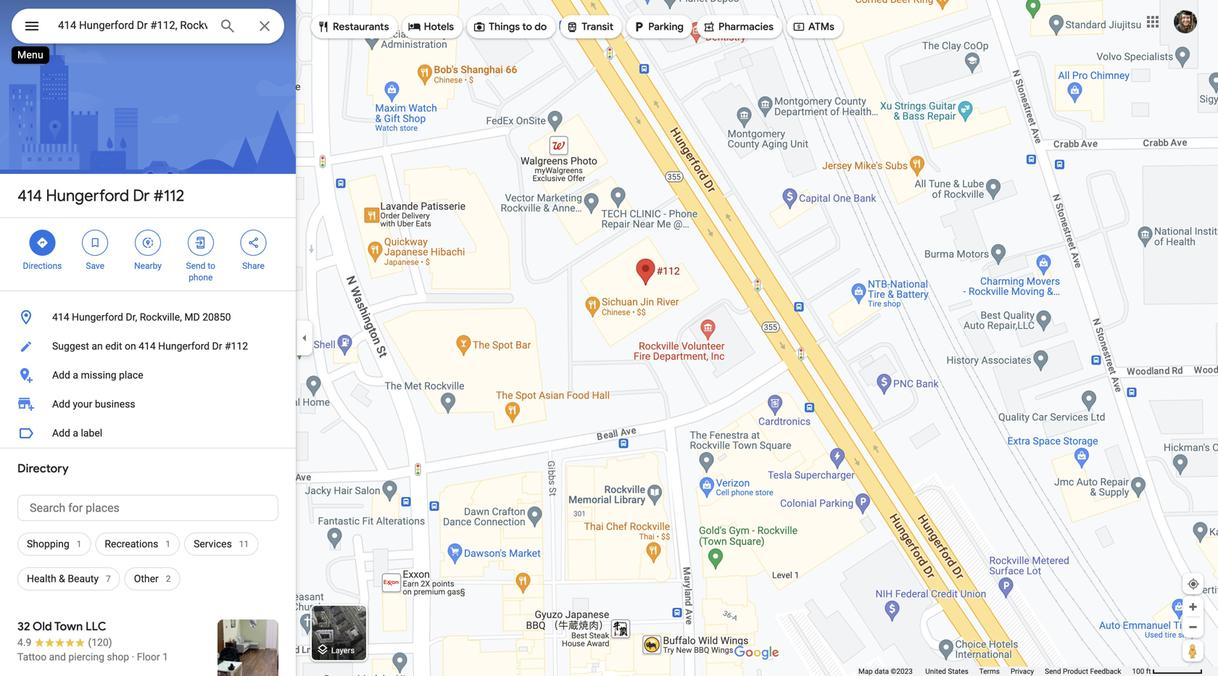 Task type: vqa. For each thing, say whether or not it's contained in the screenshot.


Task type: describe. For each thing, give the bounding box(es) containing it.
footer inside the google maps element
[[859, 667, 1133, 677]]


[[247, 235, 260, 251]]

7
[[106, 575, 111, 585]]

product
[[1063, 668, 1089, 676]]

rockville,
[[140, 312, 182, 324]]

restaurants
[[333, 20, 389, 33]]

business
[[95, 399, 135, 411]]

feedback
[[1091, 668, 1122, 676]]

1 for recreations
[[166, 540, 171, 550]]

label
[[81, 428, 102, 440]]

11
[[239, 540, 249, 550]]

add a label
[[52, 428, 102, 440]]

an
[[92, 341, 103, 353]]

dr,
[[126, 312, 137, 324]]

send for send to phone
[[186, 261, 206, 271]]

(120)
[[88, 637, 112, 649]]

none text field inside 414 hungerford dr #112 main content
[[17, 495, 279, 522]]

add a label button
[[0, 419, 296, 448]]

save
[[86, 261, 104, 271]]

google account: giulia masi  
(giulia.masi@adept.ai) image
[[1174, 10, 1198, 33]]

share
[[243, 261, 265, 271]]

 transit
[[566, 19, 614, 35]]

1 for shopping
[[77, 540, 82, 550]]

shopping 1
[[27, 539, 82, 551]]

a for missing
[[73, 370, 78, 382]]

floor
[[137, 652, 160, 664]]

4.9
[[17, 637, 31, 649]]

collapse side panel image
[[297, 330, 313, 346]]

nearby
[[134, 261, 162, 271]]

google maps element
[[0, 0, 1219, 677]]

a for label
[[73, 428, 78, 440]]

place
[[119, 370, 143, 382]]

zoom in image
[[1188, 602, 1199, 613]]


[[141, 235, 155, 251]]

2 vertical spatial hungerford
[[158, 341, 210, 353]]

hotels
[[424, 20, 454, 33]]

tattoo
[[17, 652, 47, 664]]

md
[[184, 312, 200, 324]]

 things to do
[[473, 19, 547, 35]]

town
[[54, 620, 83, 635]]

 restaurants
[[317, 19, 389, 35]]

send product feedback button
[[1045, 667, 1122, 677]]

recreations 1
[[105, 539, 171, 551]]

suggest
[[52, 341, 89, 353]]

#112 inside button
[[225, 341, 248, 353]]

united
[[926, 668, 947, 676]]

hungerford for dr
[[46, 186, 129, 206]]


[[408, 19, 421, 35]]

4.9 stars 120 reviews image
[[17, 636, 112, 651]]

send for send product feedback
[[1045, 668, 1062, 676]]

32
[[17, 620, 30, 635]]

atms
[[809, 20, 835, 33]]

to inside the ' things to do'
[[523, 20, 532, 33]]

 parking
[[633, 19, 684, 35]]

terms button
[[980, 667, 1000, 677]]

show street view coverage image
[[1183, 641, 1204, 662]]

services
[[194, 539, 232, 551]]

directory
[[17, 462, 69, 477]]

services 11
[[194, 539, 249, 551]]


[[633, 19, 646, 35]]

 button
[[12, 9, 52, 46]]

transit
[[582, 20, 614, 33]]


[[194, 235, 207, 251]]

phone
[[189, 273, 213, 283]]

your
[[73, 399, 92, 411]]

add a missing place button
[[0, 361, 296, 390]]

edit
[[105, 341, 122, 353]]

health & beauty 7
[[27, 573, 111, 585]]

add a missing place
[[52, 370, 143, 382]]

to inside send to phone
[[208, 261, 215, 271]]

old
[[33, 620, 52, 635]]

414 for 414 hungerford dr #112
[[17, 186, 42, 206]]

100 ft button
[[1133, 668, 1203, 676]]

directions
[[23, 261, 62, 271]]

actions for 414 hungerford dr #112 region
[[0, 218, 296, 291]]

ft
[[1147, 668, 1152, 676]]

suggest an edit on 414 hungerford dr #112
[[52, 341, 248, 353]]

 atms
[[793, 19, 835, 35]]

©2023
[[891, 668, 913, 676]]

other 2
[[134, 573, 171, 585]]

2
[[166, 575, 171, 585]]

20850
[[203, 312, 231, 324]]


[[703, 19, 716, 35]]

states
[[948, 668, 969, 676]]

shopping
[[27, 539, 69, 551]]

layers
[[331, 647, 355, 656]]



Task type: locate. For each thing, give the bounding box(es) containing it.
414 right on
[[139, 341, 156, 353]]

add down suggest
[[52, 370, 70, 382]]

 hotels
[[408, 19, 454, 35]]

0 vertical spatial dr
[[133, 186, 150, 206]]

hungerford up "an" on the left bottom
[[72, 312, 123, 324]]

map
[[859, 668, 873, 676]]

0 vertical spatial send
[[186, 261, 206, 271]]

100 ft
[[1133, 668, 1152, 676]]

map data ©2023
[[859, 668, 915, 676]]

send inside send to phone
[[186, 261, 206, 271]]

#112 down 20850
[[225, 341, 248, 353]]

send inside send product feedback button
[[1045, 668, 1062, 676]]

health
[[27, 573, 56, 585]]

100
[[1133, 668, 1145, 676]]

hungerford for dr,
[[72, 312, 123, 324]]

1 vertical spatial to
[[208, 261, 215, 271]]

1 vertical spatial dr
[[212, 341, 222, 353]]

0 horizontal spatial send
[[186, 261, 206, 271]]

1 vertical spatial add
[[52, 399, 70, 411]]


[[473, 19, 486, 35]]

dr down 20850
[[212, 341, 222, 353]]

1 up 2
[[166, 540, 171, 550]]

united states button
[[926, 667, 969, 677]]

add for add your business
[[52, 399, 70, 411]]

privacy
[[1011, 668, 1035, 676]]

1 horizontal spatial dr
[[212, 341, 222, 353]]

add your business link
[[0, 390, 296, 419]]

414 hungerford dr, rockville, md 20850
[[52, 312, 231, 324]]

send to phone
[[186, 261, 215, 283]]

0 vertical spatial hungerford
[[46, 186, 129, 206]]

0 horizontal spatial to
[[208, 261, 215, 271]]

#112
[[154, 186, 184, 206], [225, 341, 248, 353]]

0 vertical spatial a
[[73, 370, 78, 382]]

recreations
[[105, 539, 158, 551]]

missing
[[81, 370, 116, 382]]

to left do
[[523, 20, 532, 33]]

add for add a label
[[52, 428, 70, 440]]

tattoo and piercing shop · floor 1
[[17, 652, 168, 664]]

 search field
[[12, 9, 284, 46]]

2 add from the top
[[52, 399, 70, 411]]

1 right floor on the bottom left of the page
[[163, 652, 168, 664]]


[[23, 16, 41, 37]]

1 vertical spatial a
[[73, 428, 78, 440]]

1 add from the top
[[52, 370, 70, 382]]

other
[[134, 573, 159, 585]]

414 for 414 hungerford dr, rockville, md 20850
[[52, 312, 69, 324]]

2 vertical spatial add
[[52, 428, 70, 440]]

add left label
[[52, 428, 70, 440]]

zoom out image
[[1188, 622, 1199, 633]]

beauty
[[68, 573, 99, 585]]

terms
[[980, 668, 1000, 676]]

suggest an edit on 414 hungerford dr #112 button
[[0, 332, 296, 361]]

dr up 
[[133, 186, 150, 206]]

&
[[59, 573, 65, 585]]

to
[[523, 20, 532, 33], [208, 261, 215, 271]]

send up phone
[[186, 261, 206, 271]]

2 vertical spatial 414
[[139, 341, 156, 353]]


[[317, 19, 330, 35]]

 pharmacies
[[703, 19, 774, 35]]

0 horizontal spatial 414
[[17, 186, 42, 206]]

a left label
[[73, 428, 78, 440]]

pharmacies
[[719, 20, 774, 33]]

dr
[[133, 186, 150, 206], [212, 341, 222, 353]]

llc
[[86, 620, 106, 635]]

add your business
[[52, 399, 135, 411]]

1 horizontal spatial send
[[1045, 668, 1062, 676]]

None field
[[58, 17, 207, 34]]

privacy button
[[1011, 667, 1035, 677]]

1 horizontal spatial #112
[[225, 341, 248, 353]]

None text field
[[17, 495, 279, 522]]

add for add a missing place
[[52, 370, 70, 382]]

414 hungerford dr #112
[[17, 186, 184, 206]]

414 up 
[[17, 186, 42, 206]]


[[566, 19, 579, 35]]

0 vertical spatial to
[[523, 20, 532, 33]]

send left product
[[1045, 668, 1062, 676]]

414 hungerford dr, rockville, md 20850 button
[[0, 303, 296, 332]]

414
[[17, 186, 42, 206], [52, 312, 69, 324], [139, 341, 156, 353]]

add inside 'link'
[[52, 399, 70, 411]]


[[89, 235, 102, 251]]

1 inside shopping 1
[[77, 540, 82, 550]]

1 horizontal spatial 414
[[52, 312, 69, 324]]

414 hungerford dr #112 main content
[[0, 0, 296, 677]]

on
[[125, 341, 136, 353]]

1 inside recreations 1
[[166, 540, 171, 550]]

parking
[[649, 20, 684, 33]]

data
[[875, 668, 889, 676]]

2 horizontal spatial 414
[[139, 341, 156, 353]]

footer
[[859, 667, 1133, 677]]

1 vertical spatial hungerford
[[72, 312, 123, 324]]

0 horizontal spatial dr
[[133, 186, 150, 206]]

414 Hungerford Dr #112, Rockville, MD 20850 field
[[12, 9, 284, 44]]

do
[[535, 20, 547, 33]]

0 vertical spatial add
[[52, 370, 70, 382]]

1 vertical spatial 414
[[52, 312, 69, 324]]

1 a from the top
[[73, 370, 78, 382]]

2 a from the top
[[73, 428, 78, 440]]

1 vertical spatial send
[[1045, 668, 1062, 676]]

a
[[73, 370, 78, 382], [73, 428, 78, 440]]

#112 up 
[[154, 186, 184, 206]]


[[36, 235, 49, 251]]

to up phone
[[208, 261, 215, 271]]

piercing
[[68, 652, 104, 664]]

·
[[132, 652, 134, 664]]

hungerford down md
[[158, 341, 210, 353]]

shop
[[107, 652, 129, 664]]

none field inside '414 hungerford dr #112, rockville, md 20850' field
[[58, 17, 207, 34]]

things
[[489, 20, 520, 33]]

a left missing
[[73, 370, 78, 382]]

414 up suggest
[[52, 312, 69, 324]]

footer containing map data ©2023
[[859, 667, 1133, 677]]

0 vertical spatial #112
[[154, 186, 184, 206]]

3 add from the top
[[52, 428, 70, 440]]

hungerford up 
[[46, 186, 129, 206]]

1 horizontal spatial to
[[523, 20, 532, 33]]

1 vertical spatial #112
[[225, 341, 248, 353]]

1 right shopping
[[77, 540, 82, 550]]

32 old town llc
[[17, 620, 106, 635]]

0 horizontal spatial #112
[[154, 186, 184, 206]]

and
[[49, 652, 66, 664]]

united states
[[926, 668, 969, 676]]

add left your
[[52, 399, 70, 411]]


[[793, 19, 806, 35]]

send product feedback
[[1045, 668, 1122, 676]]

from your device image
[[1188, 578, 1201, 591]]

hungerford
[[46, 186, 129, 206], [72, 312, 123, 324], [158, 341, 210, 353]]

send
[[186, 261, 206, 271], [1045, 668, 1062, 676]]

0 vertical spatial 414
[[17, 186, 42, 206]]

1
[[77, 540, 82, 550], [166, 540, 171, 550], [163, 652, 168, 664]]

dr inside button
[[212, 341, 222, 353]]



